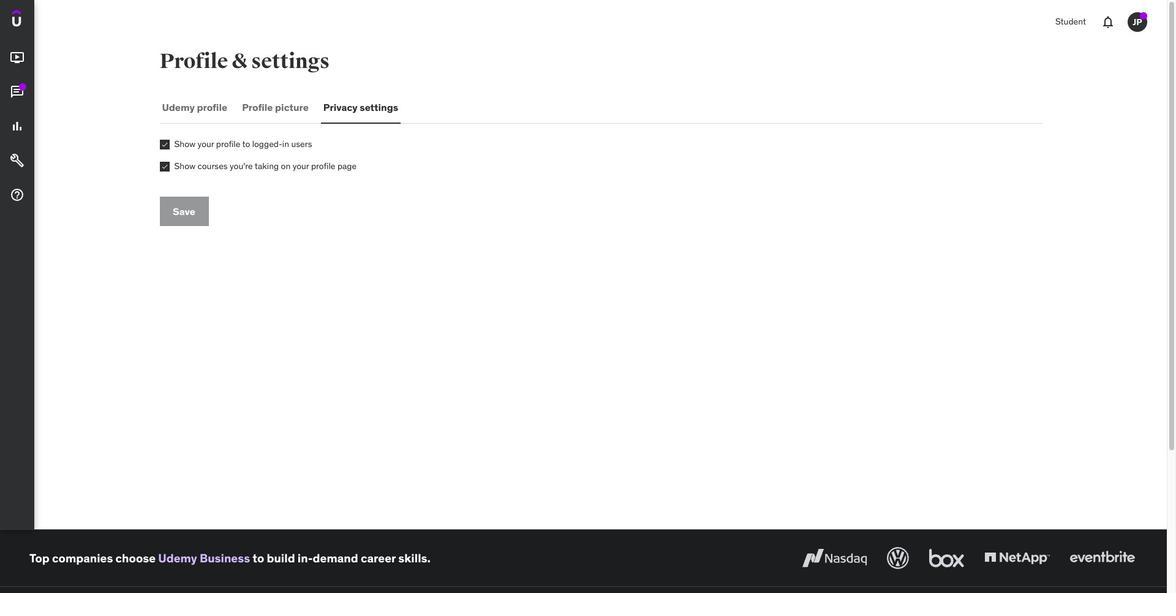 Task type: describe. For each thing, give the bounding box(es) containing it.
build
[[267, 551, 295, 565]]

show your profile to logged-in users
[[174, 138, 312, 150]]

profile for profile picture
[[242, 101, 273, 114]]

jp
[[1133, 16, 1143, 27]]

udemy profile button
[[160, 93, 230, 123]]

top companies choose udemy business to build in-demand career skills.
[[29, 551, 431, 565]]

nasdaq image
[[800, 545, 870, 572]]

&
[[232, 48, 248, 74]]

0 vertical spatial your
[[198, 138, 214, 150]]

in-
[[298, 551, 313, 565]]

skills.
[[398, 551, 431, 565]]

1 horizontal spatial your
[[293, 160, 309, 171]]

jp link
[[1123, 7, 1153, 37]]

1 vertical spatial udemy
[[158, 551, 197, 565]]

netapp image
[[982, 545, 1053, 572]]

you're
[[230, 160, 253, 171]]

show for show your profile to logged-in users
[[174, 138, 196, 150]]

taking
[[255, 160, 279, 171]]

demand
[[313, 551, 358, 565]]

courses
[[198, 160, 228, 171]]

privacy settings button
[[321, 93, 401, 123]]

profile for profile & settings
[[160, 48, 228, 74]]

you have alerts image
[[1140, 12, 1148, 20]]

2 vertical spatial profile
[[311, 160, 336, 171]]

picture
[[275, 101, 309, 114]]

1 medium image from the top
[[10, 153, 25, 168]]

profile inside button
[[197, 101, 227, 114]]

settings inside button
[[360, 101, 398, 114]]

logged-
[[252, 138, 282, 150]]

save
[[173, 205, 195, 217]]

udemy business link
[[158, 551, 250, 565]]

choose
[[116, 551, 156, 565]]

page
[[338, 160, 357, 171]]

on
[[281, 160, 291, 171]]

save button
[[160, 197, 209, 226]]



Task type: vqa. For each thing, say whether or not it's contained in the screenshot.
algorithms inside the 'Java Algorithms & Data Structures: Learn Optimal Code Design'
no



Task type: locate. For each thing, give the bounding box(es) containing it.
student
[[1056, 16, 1087, 27]]

profile left picture
[[242, 101, 273, 114]]

profile picture button
[[240, 93, 311, 123]]

1 medium image from the top
[[10, 50, 25, 65]]

0 vertical spatial profile
[[160, 48, 228, 74]]

companies
[[52, 551, 113, 565]]

0 vertical spatial profile
[[197, 101, 227, 114]]

to left logged-
[[242, 138, 250, 150]]

1 horizontal spatial profile
[[242, 101, 273, 114]]

2 medium image from the top
[[10, 85, 25, 99]]

3 medium image from the top
[[10, 119, 25, 134]]

udemy image
[[12, 10, 68, 31]]

top
[[29, 551, 50, 565]]

your
[[198, 138, 214, 150], [293, 160, 309, 171]]

0 horizontal spatial to
[[242, 138, 250, 150]]

business
[[200, 551, 250, 565]]

0 vertical spatial medium image
[[10, 50, 25, 65]]

1 vertical spatial profile
[[216, 138, 240, 150]]

1 horizontal spatial to
[[253, 551, 264, 565]]

career
[[361, 551, 396, 565]]

profile up show your profile to logged-in users
[[197, 101, 227, 114]]

1 vertical spatial profile
[[242, 101, 273, 114]]

2 vertical spatial medium image
[[10, 119, 25, 134]]

privacy settings
[[323, 101, 398, 114]]

0 vertical spatial settings
[[251, 48, 330, 74]]

udemy
[[162, 101, 195, 114], [158, 551, 197, 565]]

medium image
[[10, 50, 25, 65], [10, 85, 25, 99], [10, 119, 25, 134]]

to
[[242, 138, 250, 150], [253, 551, 264, 565]]

2 show from the top
[[174, 160, 196, 171]]

0 vertical spatial to
[[242, 138, 250, 150]]

show
[[174, 138, 196, 150], [174, 160, 196, 171]]

1 vertical spatial medium image
[[10, 85, 25, 99]]

users
[[291, 138, 312, 150]]

in
[[282, 138, 289, 150]]

your right on
[[293, 160, 309, 171]]

1 vertical spatial settings
[[360, 101, 398, 114]]

0 horizontal spatial settings
[[251, 48, 330, 74]]

1 vertical spatial your
[[293, 160, 309, 171]]

0 horizontal spatial profile
[[160, 48, 228, 74]]

profile
[[160, 48, 228, 74], [242, 101, 273, 114]]

1 horizontal spatial settings
[[360, 101, 398, 114]]

profile & settings
[[160, 48, 330, 74]]

1 vertical spatial medium image
[[10, 188, 25, 202]]

your up courses
[[198, 138, 214, 150]]

udemy inside button
[[162, 101, 195, 114]]

settings right privacy on the left top
[[360, 101, 398, 114]]

xsmall image
[[160, 140, 169, 150]]

show right xsmall image
[[174, 138, 196, 150]]

xsmall image
[[160, 162, 169, 171]]

student link
[[1049, 7, 1094, 37]]

profile left page
[[311, 160, 336, 171]]

udemy up xsmall image
[[162, 101, 195, 114]]

profile picture
[[242, 101, 309, 114]]

0 horizontal spatial your
[[198, 138, 214, 150]]

profile
[[197, 101, 227, 114], [216, 138, 240, 150], [311, 160, 336, 171]]

medium image
[[10, 153, 25, 168], [10, 188, 25, 202]]

udemy profile
[[162, 101, 227, 114]]

notifications image
[[1101, 15, 1116, 29]]

profile left &
[[160, 48, 228, 74]]

1 show from the top
[[174, 138, 196, 150]]

settings up picture
[[251, 48, 330, 74]]

show right xsmall icon
[[174, 160, 196, 171]]

0 vertical spatial show
[[174, 138, 196, 150]]

box image
[[927, 545, 968, 572]]

eventbrite image
[[1068, 545, 1138, 572]]

0 vertical spatial medium image
[[10, 153, 25, 168]]

volkswagen image
[[885, 545, 912, 572]]

settings
[[251, 48, 330, 74], [360, 101, 398, 114]]

2 medium image from the top
[[10, 188, 25, 202]]

privacy
[[323, 101, 358, 114]]

profile up you're
[[216, 138, 240, 150]]

to left build
[[253, 551, 264, 565]]

0 vertical spatial udemy
[[162, 101, 195, 114]]

udemy right choose
[[158, 551, 197, 565]]

profile inside button
[[242, 101, 273, 114]]

1 vertical spatial to
[[253, 551, 264, 565]]

show for show courses you're taking on your profile page
[[174, 160, 196, 171]]

1 vertical spatial show
[[174, 160, 196, 171]]

show courses you're taking on your profile page
[[174, 160, 357, 171]]



